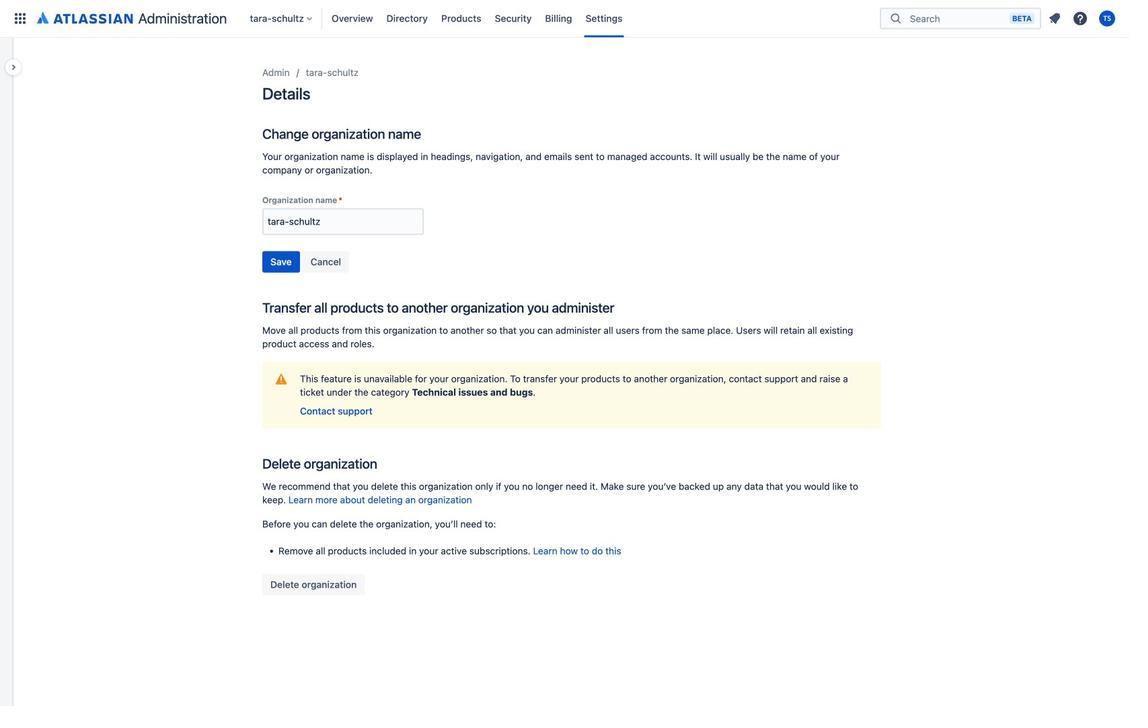 Task type: describe. For each thing, give the bounding box(es) containing it.
appswitcher icon image
[[12, 10, 28, 27]]

global navigation element
[[8, 0, 880, 37]]



Task type: locate. For each thing, give the bounding box(es) containing it.
banner
[[0, 0, 1130, 38]]

account image
[[1100, 10, 1116, 27]]

help icon image
[[1073, 10, 1089, 27]]

search icon image
[[888, 12, 904, 25]]

atlassian image
[[37, 9, 133, 26], [37, 9, 133, 26]]

None field
[[264, 210, 423, 234]]

toggle navigation image
[[0, 54, 30, 81]]

Search field
[[906, 6, 1010, 31]]



Task type: vqa. For each thing, say whether or not it's contained in the screenshot.
SEARCH field
yes



